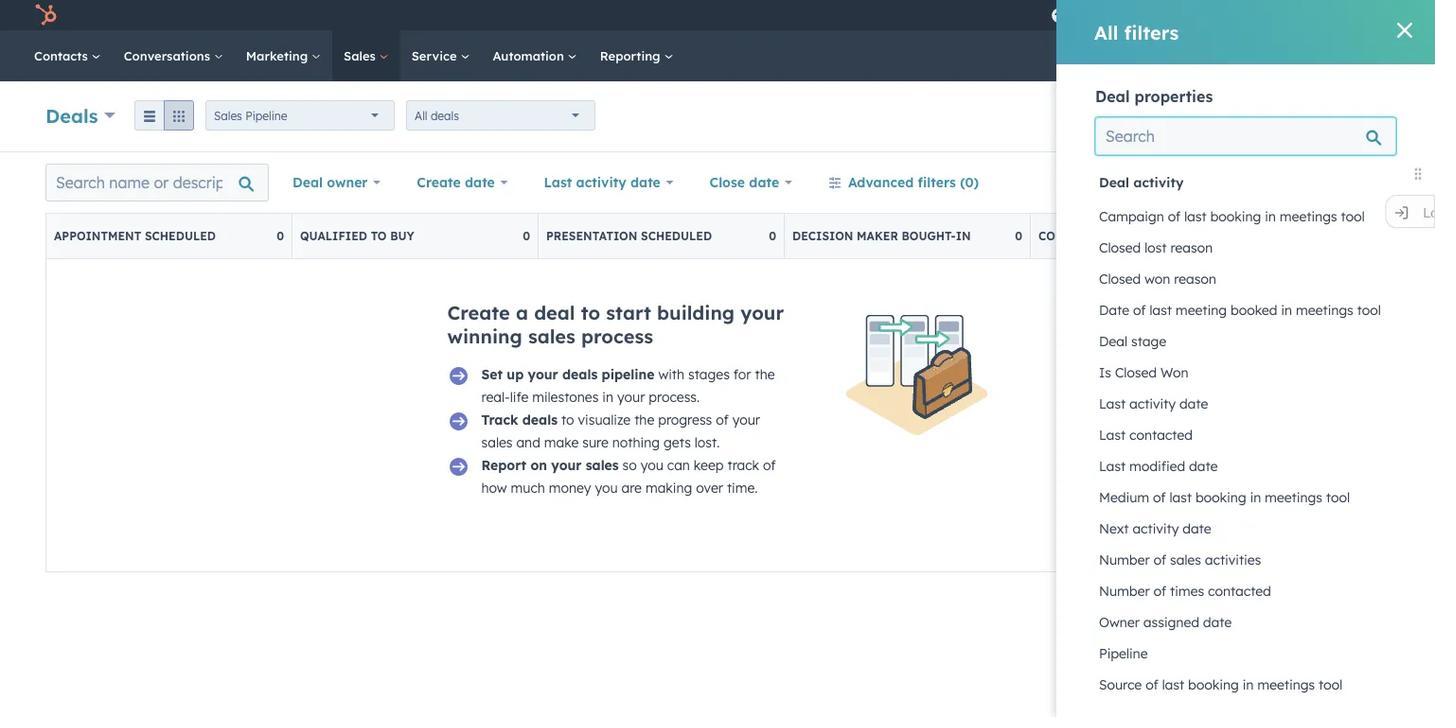 Task type: vqa. For each thing, say whether or not it's contained in the screenshot.
leftmost ALL
yes



Task type: locate. For each thing, give the bounding box(es) containing it.
0 vertical spatial number
[[1099, 552, 1150, 568]]

source of last booking in meetings tool button
[[1095, 669, 1396, 701]]

deal inside popup button
[[292, 174, 323, 191]]

create deal
[[1312, 109, 1374, 124]]

qualified to buy
[[300, 229, 414, 243]]

0 left decision
[[769, 229, 776, 243]]

create down all deals
[[417, 174, 461, 191]]

deal activity
[[1099, 174, 1184, 191]]

deals down service link
[[431, 108, 459, 123]]

close
[[710, 174, 745, 191]]

of right track
[[763, 457, 776, 474]]

number down next
[[1099, 552, 1150, 568]]

1 vertical spatial sales
[[214, 108, 242, 123]]

2 scheduled from the left
[[641, 229, 712, 243]]

of right source
[[1146, 677, 1158, 693]]

pipeline inside popup button
[[245, 108, 287, 123]]

scheduled for appointment scheduled
[[145, 229, 216, 243]]

meetings for medium of last booking in meetings tool
[[1265, 489, 1322, 506]]

closed lost reason button
[[1095, 232, 1396, 264]]

date down all deals popup button
[[465, 174, 495, 191]]

sales inside button
[[1170, 552, 1201, 568]]

create
[[1312, 109, 1347, 124], [417, 174, 461, 191], [447, 301, 510, 325]]

last down is
[[1099, 396, 1126, 412]]

booking for source
[[1188, 677, 1239, 693]]

the
[[755, 366, 775, 383], [634, 412, 654, 428]]

time.
[[727, 480, 758, 496]]

row group
[[1095, 163, 1396, 718]]

0 vertical spatial closed
[[1099, 239, 1141, 256]]

reason right lost
[[1170, 239, 1213, 256]]

0 vertical spatial reason
[[1170, 239, 1213, 256]]

1 horizontal spatial contacted
[[1208, 583, 1271, 600]]

menu item
[[1231, 0, 1267, 30]]

of for date of last meeting booked in meetings tool
[[1133, 302, 1146, 319]]

1 horizontal spatial you
[[641, 457, 663, 474]]

closed down the campaign
[[1099, 239, 1141, 256]]

0 for presentation scheduled
[[769, 229, 776, 243]]

3 0 from the left
[[769, 229, 776, 243]]

in up closed lost reason button
[[1265, 208, 1276, 225]]

deals
[[45, 104, 98, 127]]

tool for medium of last booking in meetings tool
[[1326, 489, 1350, 506]]

0 horizontal spatial pipeline
[[245, 108, 287, 123]]

2 number from the top
[[1099, 583, 1150, 600]]

bought-
[[902, 229, 956, 243]]

booking
[[1210, 208, 1261, 225], [1196, 489, 1246, 506], [1188, 677, 1239, 693]]

number inside number of times contacted button
[[1099, 583, 1150, 600]]

tool inside source of last booking in meetings tool button
[[1319, 677, 1343, 693]]

deals banner
[[45, 96, 1390, 133]]

pipeline inside button
[[1099, 646, 1148, 662]]

date up medium of last booking in meetings tool at the right of the page
[[1189, 458, 1218, 475]]

create left a at the top left
[[447, 301, 510, 325]]

in down pipeline button
[[1243, 677, 1254, 693]]

deal up the campaign
[[1099, 174, 1129, 191]]

closed
[[1099, 239, 1141, 256], [1099, 271, 1141, 287], [1115, 364, 1157, 381]]

1 vertical spatial you
[[595, 480, 618, 496]]

1 vertical spatial filters
[[918, 174, 956, 191]]

0 vertical spatial deals
[[431, 108, 459, 123]]

create for create date
[[417, 174, 461, 191]]

0 vertical spatial you
[[641, 457, 663, 474]]

contacted inside button
[[1208, 583, 1271, 600]]

create inside popup button
[[417, 174, 461, 191]]

of left times
[[1154, 583, 1166, 600]]

1 horizontal spatial deals
[[522, 412, 558, 428]]

your up for
[[740, 301, 784, 325]]

0 vertical spatial create
[[1312, 109, 1347, 124]]

appointment scheduled
[[54, 229, 216, 243]]

your
[[740, 301, 784, 325], [528, 366, 558, 383], [617, 389, 645, 406], [732, 412, 760, 428], [551, 457, 582, 474]]

to left buy
[[371, 229, 387, 243]]

number of times contacted button
[[1095, 576, 1396, 607]]

company 902
[[1301, 7, 1382, 23]]

last right source
[[1162, 677, 1184, 693]]

0 vertical spatial booking
[[1210, 208, 1261, 225]]

you
[[641, 457, 663, 474], [595, 480, 618, 496]]

in inside source of last booking in meetings tool button
[[1243, 677, 1254, 693]]

sales left service
[[344, 48, 379, 63]]

0 vertical spatial contacted
[[1129, 427, 1193, 443]]

deals for all deals
[[431, 108, 459, 123]]

last activity date up presentation
[[544, 174, 661, 191]]

last inside button
[[1184, 208, 1207, 225]]

create down search hubspot search field
[[1312, 109, 1347, 124]]

contacted inside button
[[1129, 427, 1193, 443]]

2 vertical spatial to
[[561, 412, 574, 428]]

to left start
[[581, 301, 600, 325]]

to inside to visualize the progress of your sales and make sure nothing gets lost.
[[561, 412, 574, 428]]

how
[[481, 480, 507, 496]]

1 vertical spatial deals
[[562, 366, 598, 383]]

1 horizontal spatial scheduled
[[641, 229, 712, 243]]

pipeline up source
[[1099, 646, 1148, 662]]

date up "number of sales activities"
[[1183, 521, 1211, 537]]

0 horizontal spatial contacted
[[1129, 427, 1193, 443]]

of for number of sales activities
[[1154, 552, 1166, 568]]

2 vertical spatial create
[[447, 301, 510, 325]]

deal inside button
[[1099, 333, 1127, 350]]

times
[[1170, 583, 1204, 600]]

reason up meeting
[[1174, 271, 1216, 287]]

date right the close
[[749, 174, 779, 191]]

reason for closed lost reason
[[1170, 239, 1213, 256]]

last inside button
[[1099, 427, 1126, 443]]

0 for decision maker bought-in
[[1015, 229, 1022, 243]]

of down the board actions popup button
[[1168, 208, 1181, 225]]

closed up the date
[[1099, 271, 1141, 287]]

deals for track deals
[[522, 412, 558, 428]]

1 vertical spatial deal
[[534, 301, 575, 325]]

you right so
[[641, 457, 663, 474]]

group inside the deals banner
[[134, 100, 194, 131]]

last for date
[[1150, 302, 1172, 319]]

0 horizontal spatial scheduled
[[145, 229, 216, 243]]

of inside so you can keep track of how much money you are making over time.
[[763, 457, 776, 474]]

of right the date
[[1133, 302, 1146, 319]]

1 vertical spatial the
[[634, 412, 654, 428]]

create inside button
[[1312, 109, 1347, 124]]

meetings for source of last booking in meetings tool
[[1257, 677, 1315, 693]]

0
[[277, 229, 284, 243], [523, 229, 530, 243], [769, 229, 776, 243], [1015, 229, 1022, 243]]

stage
[[1131, 333, 1166, 350]]

0 vertical spatial the
[[755, 366, 775, 383]]

1 0 from the left
[[277, 229, 284, 243]]

all down service
[[415, 108, 427, 123]]

1 horizontal spatial the
[[755, 366, 775, 383]]

your inside 'with stages for the real-life milestones in your process.'
[[617, 389, 645, 406]]

1 horizontal spatial last activity date
[[1099, 396, 1208, 412]]

progress
[[658, 412, 712, 428]]

tool for source of last booking in meetings tool
[[1319, 677, 1343, 693]]

number inside "number of sales activities" button
[[1099, 552, 1150, 568]]

last down actions at right
[[1184, 208, 1207, 225]]

campaign
[[1099, 208, 1164, 225]]

0 horizontal spatial sales
[[214, 108, 242, 123]]

0 vertical spatial deal
[[1350, 109, 1374, 124]]

close image
[[1397, 23, 1412, 38]]

life
[[510, 389, 528, 406]]

in
[[1265, 208, 1276, 225], [1281, 302, 1292, 319], [602, 389, 613, 406], [1250, 489, 1261, 506], [1243, 677, 1254, 693]]

conversations link
[[112, 30, 235, 81]]

to down milestones
[[561, 412, 574, 428]]

number up owner on the right bottom of the page
[[1099, 583, 1150, 600]]

deal owner button
[[280, 164, 393, 202]]

contacted up last modified date
[[1129, 427, 1193, 443]]

the right for
[[755, 366, 775, 383]]

date inside the owner assigned date button
[[1203, 614, 1232, 631]]

number for number of sales activities
[[1099, 552, 1150, 568]]

deal left owner
[[292, 174, 323, 191]]

appointment
[[54, 229, 141, 243]]

closed right is
[[1115, 364, 1157, 381]]

last activity date up last contacted at bottom
[[1099, 396, 1208, 412]]

date down won
[[1179, 396, 1208, 412]]

in up the visualize
[[602, 389, 613, 406]]

0 horizontal spatial to
[[371, 229, 387, 243]]

contacted up the owner assigned date button
[[1208, 583, 1271, 600]]

0 horizontal spatial all
[[415, 108, 427, 123]]

sales inside popup button
[[214, 108, 242, 123]]

sales for sales pipeline
[[214, 108, 242, 123]]

settings link
[[1206, 5, 1230, 25]]

meetings up closed lost reason button
[[1280, 208, 1337, 225]]

of
[[1168, 208, 1181, 225], [1133, 302, 1146, 319], [716, 412, 729, 428], [763, 457, 776, 474], [1153, 489, 1166, 506], [1154, 552, 1166, 568], [1154, 583, 1166, 600], [1146, 677, 1158, 693]]

last up last modified date
[[1099, 427, 1126, 443]]

pipeline down marketing
[[245, 108, 287, 123]]

booking up closed lost reason button
[[1210, 208, 1261, 225]]

menu
[[1049, 0, 1412, 30]]

deals
[[431, 108, 459, 123], [562, 366, 598, 383], [522, 412, 558, 428]]

1 vertical spatial create
[[417, 174, 461, 191]]

company
[[1301, 7, 1358, 23]]

row group containing deal activity
[[1095, 163, 1396, 718]]

meetings down pipeline button
[[1257, 677, 1315, 693]]

last for medium
[[1169, 489, 1192, 506]]

create inside "create a deal to start building your winning sales process"
[[447, 301, 510, 325]]

meetings inside button
[[1257, 677, 1315, 693]]

reporting link
[[589, 30, 685, 81]]

sales up set up your deals pipeline
[[528, 325, 575, 348]]

number of sales activities
[[1099, 552, 1261, 568]]

0 vertical spatial last activity date
[[544, 174, 661, 191]]

sales inside to visualize the progress of your sales and make sure nothing gets lost.
[[481, 434, 513, 451]]

1 vertical spatial closed
[[1099, 271, 1141, 287]]

set up your deals pipeline
[[481, 366, 655, 383]]

number for number of times contacted
[[1099, 583, 1150, 600]]

the inside to visualize the progress of your sales and make sure nothing gets lost.
[[634, 412, 654, 428]]

last modified date
[[1099, 458, 1218, 475]]

tool inside medium of last booking in meetings tool button
[[1326, 489, 1350, 506]]

0 horizontal spatial the
[[634, 412, 654, 428]]

1 vertical spatial to
[[581, 301, 600, 325]]

last inside popup button
[[544, 174, 572, 191]]

on
[[530, 457, 547, 474]]

0 left qualified
[[277, 229, 284, 243]]

tool inside "date of last meeting booked in meetings tool" button
[[1357, 302, 1381, 319]]

all deals button
[[406, 100, 595, 131]]

1 horizontal spatial filters
[[1124, 20, 1179, 44]]

1 horizontal spatial pipeline
[[1099, 646, 1148, 662]]

mateo roberts image
[[1281, 7, 1298, 24]]

create a deal to start building your winning sales process
[[447, 301, 784, 348]]

your up money
[[551, 457, 582, 474]]

booked
[[1231, 302, 1277, 319]]

sales up number of times contacted
[[1170, 552, 1201, 568]]

of inside button
[[1146, 677, 1158, 693]]

visualize
[[578, 412, 631, 428]]

of up 'lost.'
[[716, 412, 729, 428]]

2 0 from the left
[[523, 229, 530, 243]]

last down last modified date
[[1169, 489, 1192, 506]]

group
[[134, 100, 194, 131]]

contract
[[1038, 229, 1102, 243]]

booking down pipeline button
[[1188, 677, 1239, 693]]

reason
[[1170, 239, 1213, 256], [1174, 271, 1216, 287]]

902
[[1361, 7, 1382, 23]]

number of times contacted
[[1099, 583, 1271, 600]]

2 horizontal spatial to
[[581, 301, 600, 325]]

last up medium
[[1099, 458, 1126, 475]]

1 vertical spatial number
[[1099, 583, 1150, 600]]

in inside medium of last booking in meetings tool button
[[1250, 489, 1261, 506]]

deal left properties on the top of page
[[1095, 87, 1130, 106]]

deal for deal activity
[[1099, 174, 1129, 191]]

a
[[516, 301, 528, 325]]

in down the last modified date button at right bottom
[[1250, 489, 1261, 506]]

0 horizontal spatial deals
[[431, 108, 459, 123]]

0 vertical spatial sales
[[344, 48, 379, 63]]

activity
[[576, 174, 626, 191], [1133, 174, 1184, 191], [1129, 396, 1176, 412], [1133, 521, 1179, 537]]

in right booked
[[1281, 302, 1292, 319]]

last for campaign
[[1184, 208, 1207, 225]]

your up track
[[732, 412, 760, 428]]

deals inside popup button
[[431, 108, 459, 123]]

of down last modified date
[[1153, 489, 1166, 506]]

0 vertical spatial filters
[[1124, 20, 1179, 44]]

booking inside button
[[1196, 489, 1246, 506]]

booking down the last modified date button at right bottom
[[1196, 489, 1246, 506]]

owner
[[327, 174, 368, 191]]

1 horizontal spatial sales
[[344, 48, 379, 63]]

last down closed won reason
[[1150, 302, 1172, 319]]

in
[[956, 229, 971, 243]]

all left marketplaces image
[[1094, 20, 1118, 44]]

2 vertical spatial booking
[[1188, 677, 1239, 693]]

sales down track at the left of the page
[[481, 434, 513, 451]]

your down pipeline
[[617, 389, 645, 406]]

booking inside button
[[1188, 677, 1239, 693]]

report on your sales
[[481, 457, 619, 474]]

scheduled down the close
[[641, 229, 712, 243]]

filters for all
[[1124, 20, 1179, 44]]

last
[[1184, 208, 1207, 225], [1150, 302, 1172, 319], [1169, 489, 1192, 506], [1162, 677, 1184, 693]]

0 left presentation
[[523, 229, 530, 243]]

meetings inside button
[[1280, 208, 1337, 225]]

help button
[[1170, 0, 1202, 30]]

of inside button
[[1168, 208, 1181, 225]]

stages
[[688, 366, 730, 383]]

actions button
[[1120, 101, 1203, 132]]

deals up milestones
[[562, 366, 598, 383]]

tool inside campaign of last booking in meetings tool button
[[1341, 208, 1365, 225]]

gets
[[664, 434, 691, 451]]

sales
[[344, 48, 379, 63], [214, 108, 242, 123]]

date inside close date popup button
[[749, 174, 779, 191]]

in for source of last booking in meetings tool
[[1243, 677, 1254, 693]]

in inside campaign of last booking in meetings tool button
[[1265, 208, 1276, 225]]

of down next activity date
[[1154, 552, 1166, 568]]

last for last activity date button
[[1099, 396, 1126, 412]]

advanced filters (0)
[[848, 174, 979, 191]]

booking inside button
[[1210, 208, 1261, 225]]

4 0 from the left
[[1015, 229, 1022, 243]]

contacted
[[1129, 427, 1193, 443], [1208, 583, 1271, 600]]

0 vertical spatial pipeline
[[245, 108, 287, 123]]

last activity date inside popup button
[[544, 174, 661, 191]]

activity inside popup button
[[576, 174, 626, 191]]

service
[[411, 48, 460, 63]]

making
[[645, 480, 692, 496]]

1 vertical spatial last activity date
[[1099, 396, 1208, 412]]

date down number of times contacted button
[[1203, 614, 1232, 631]]

1 horizontal spatial deal
[[1350, 109, 1374, 124]]

2 vertical spatial deals
[[522, 412, 558, 428]]

create date button
[[404, 164, 520, 202]]

create for create a deal to start building your winning sales process
[[447, 301, 510, 325]]

last up presentation
[[544, 174, 572, 191]]

filters inside "button"
[[918, 174, 956, 191]]

in inside 'with stages for the real-life milestones in your process.'
[[602, 389, 613, 406]]

2 horizontal spatial deals
[[562, 366, 598, 383]]

0 horizontal spatial filters
[[918, 174, 956, 191]]

over
[[696, 480, 723, 496]]

deals up and
[[522, 412, 558, 428]]

0 left the contract
[[1015, 229, 1022, 243]]

sales pipeline button
[[205, 100, 395, 131]]

help image
[[1177, 9, 1195, 26]]

track
[[727, 457, 759, 474]]

1 vertical spatial booking
[[1196, 489, 1246, 506]]

0 horizontal spatial last activity date
[[544, 174, 661, 191]]

0 horizontal spatial deal
[[534, 301, 575, 325]]

you left are
[[595, 480, 618, 496]]

1 vertical spatial pipeline
[[1099, 646, 1148, 662]]

to
[[371, 229, 387, 243], [581, 301, 600, 325], [561, 412, 574, 428]]

date up presentation scheduled
[[630, 174, 661, 191]]

filters for advanced
[[918, 174, 956, 191]]

number of sales activities button
[[1095, 544, 1396, 576]]

1 number from the top
[[1099, 552, 1150, 568]]

1 vertical spatial contacted
[[1208, 583, 1271, 600]]

1 horizontal spatial all
[[1094, 20, 1118, 44]]

scheduled down search name or description search field
[[145, 229, 216, 243]]

date of last meeting booked in meetings tool
[[1099, 302, 1381, 319]]

last inside button
[[1162, 677, 1184, 693]]

1 vertical spatial reason
[[1174, 271, 1216, 287]]

deal down the date
[[1099, 333, 1127, 350]]

1 scheduled from the left
[[145, 229, 216, 243]]

last activity date button
[[1095, 388, 1396, 420]]

Search HubSpot search field
[[1169, 40, 1401, 72]]

1 horizontal spatial to
[[561, 412, 574, 428]]

company 902 button
[[1269, 0, 1410, 30]]

last activity date button
[[532, 164, 686, 202]]

conversations
[[124, 48, 214, 63]]

meetings up next activity date button
[[1265, 489, 1322, 506]]

deal for deal properties
[[1095, 87, 1130, 106]]

reason for closed won reason
[[1174, 271, 1216, 287]]

start
[[606, 301, 651, 325]]

1 vertical spatial all
[[415, 108, 427, 123]]

all inside all deals popup button
[[415, 108, 427, 123]]

of for source of last booking in meetings tool
[[1146, 677, 1158, 693]]

so you can keep track of how much money you are making over time.
[[481, 457, 776, 496]]

actions
[[1136, 109, 1175, 124]]

track
[[481, 412, 518, 428]]

the up nothing
[[634, 412, 654, 428]]

0 vertical spatial all
[[1094, 20, 1118, 44]]

sales down the 'conversations' link
[[214, 108, 242, 123]]



Task type: describe. For each thing, give the bounding box(es) containing it.
of for campaign of last booking in meetings tool
[[1168, 208, 1181, 225]]

deal inside button
[[1350, 109, 1374, 124]]

last contacted button
[[1095, 419, 1396, 451]]

so
[[622, 457, 637, 474]]

0 horizontal spatial you
[[595, 480, 618, 496]]

date of last meeting booked in meetings tool button
[[1095, 294, 1396, 326]]

meetings for campaign of last booking in meetings tool
[[1280, 208, 1337, 225]]

of for medium of last booking in meetings tool
[[1153, 489, 1166, 506]]

import button
[[1214, 101, 1284, 132]]

sales down sure
[[586, 457, 619, 474]]

Search name or description search field
[[45, 164, 269, 202]]

upgrade
[[1071, 9, 1123, 24]]

process.
[[649, 389, 700, 406]]

last activity date inside button
[[1099, 396, 1208, 412]]

meetings right booked
[[1296, 302, 1353, 319]]

your inside "create a deal to start building your winning sales process"
[[740, 301, 784, 325]]

0 vertical spatial to
[[371, 229, 387, 243]]

report
[[481, 457, 526, 474]]

owner assigned date
[[1099, 614, 1232, 631]]

closed lost reason
[[1099, 239, 1213, 256]]

date inside next activity date button
[[1183, 521, 1211, 537]]

upgrade image
[[1051, 8, 1068, 25]]

deal stage button
[[1095, 326, 1396, 357]]

deal for deal stage
[[1099, 333, 1127, 350]]

2 vertical spatial closed
[[1115, 364, 1157, 381]]

date inside last activity date popup button
[[630, 174, 661, 191]]

contacts link
[[23, 30, 112, 81]]

settings image
[[1209, 8, 1226, 25]]

scheduled for presentation scheduled
[[641, 229, 712, 243]]

deals button
[[45, 102, 116, 129]]

sales inside "create a deal to start building your winning sales process"
[[528, 325, 575, 348]]

board actions button
[[1095, 164, 1245, 202]]

create date
[[417, 174, 495, 191]]

automation link
[[481, 30, 589, 81]]

0 for qualified to buy
[[523, 229, 530, 243]]

all for all deals
[[415, 108, 427, 123]]

advanced filters (0) button
[[816, 164, 991, 202]]

sales link
[[332, 30, 400, 81]]

for
[[733, 366, 751, 383]]

deal owner
[[292, 174, 368, 191]]

close date button
[[697, 164, 805, 202]]

campaign of last booking in meetings tool button
[[1095, 201, 1396, 232]]

activities
[[1205, 552, 1261, 568]]

owner assigned date button
[[1095, 607, 1396, 638]]

are
[[621, 480, 642, 496]]

medium of last booking in meetings tool
[[1099, 489, 1350, 506]]

marketplaces image
[[1138, 9, 1155, 26]]

nothing
[[612, 434, 660, 451]]

menu containing company 902
[[1049, 0, 1412, 30]]

marketing
[[246, 48, 311, 63]]

lost
[[1145, 239, 1167, 256]]

in for medium of last booking in meetings tool
[[1250, 489, 1261, 506]]

is closed won button
[[1095, 357, 1396, 389]]

service link
[[400, 30, 481, 81]]

last for last contacted button
[[1099, 427, 1126, 443]]

in inside "date of last meeting booked in meetings tool" button
[[1281, 302, 1292, 319]]

source
[[1099, 677, 1142, 693]]

sent
[[1106, 229, 1136, 243]]

advanced
[[848, 174, 914, 191]]

of for number of times contacted
[[1154, 583, 1166, 600]]

is closed won
[[1099, 364, 1189, 381]]

money
[[549, 480, 591, 496]]

last contacted
[[1099, 427, 1193, 443]]

source of last booking in meetings tool
[[1099, 677, 1343, 693]]

building
[[657, 301, 735, 325]]

the inside 'with stages for the real-life milestones in your process.'
[[755, 366, 775, 383]]

Search search field
[[1095, 117, 1396, 155]]

modified
[[1129, 458, 1185, 475]]

hubspot image
[[34, 4, 57, 27]]

last for the last modified date button at right bottom
[[1099, 458, 1126, 475]]

can
[[667, 457, 690, 474]]

board
[[1119, 174, 1159, 191]]

create deal button
[[1296, 101, 1390, 132]]

presentation scheduled
[[546, 229, 712, 243]]

medium
[[1099, 489, 1149, 506]]

in for campaign of last booking in meetings tool
[[1265, 208, 1276, 225]]

your right up
[[528, 366, 558, 383]]

import
[[1230, 109, 1268, 124]]

much
[[511, 480, 545, 496]]

date
[[1099, 302, 1129, 319]]

date inside last activity date button
[[1179, 396, 1208, 412]]

create for create deal
[[1312, 109, 1347, 124]]

to inside "create a deal to start building your winning sales process"
[[581, 301, 600, 325]]

board actions
[[1119, 174, 1210, 191]]

milestones
[[532, 389, 599, 406]]

date inside the last modified date button
[[1189, 458, 1218, 475]]

won
[[1145, 271, 1170, 287]]

sales for sales
[[344, 48, 379, 63]]

all for all filters
[[1094, 20, 1118, 44]]

search button
[[1386, 40, 1418, 72]]

closed for closed lost reason
[[1099, 239, 1141, 256]]

tool for campaign of last booking in meetings tool
[[1341, 208, 1365, 225]]

search image
[[1395, 49, 1409, 62]]

sure
[[582, 434, 609, 451]]

last modified date button
[[1095, 451, 1396, 482]]

track deals
[[481, 412, 558, 428]]

marketing link
[[235, 30, 332, 81]]

of inside to visualize the progress of your sales and make sure nothing gets lost.
[[716, 412, 729, 428]]

closed won reason
[[1099, 271, 1216, 287]]

date inside create date popup button
[[465, 174, 495, 191]]

real-
[[481, 389, 510, 406]]

and
[[516, 434, 540, 451]]

maker
[[857, 229, 898, 243]]

properties
[[1135, 87, 1213, 106]]

medium of last booking in meetings tool button
[[1095, 482, 1396, 514]]

booking for medium
[[1196, 489, 1246, 506]]

up
[[507, 366, 524, 383]]

lost.
[[695, 434, 720, 451]]

sales pipeline
[[214, 108, 287, 123]]

keep
[[694, 457, 724, 474]]

deal stage
[[1099, 333, 1166, 350]]

closed for closed won reason
[[1099, 271, 1141, 287]]

actions
[[1163, 174, 1210, 191]]

is
[[1099, 364, 1111, 381]]

owner
[[1099, 614, 1140, 631]]

process
[[581, 325, 653, 348]]

booking for campaign
[[1210, 208, 1261, 225]]

last for source
[[1162, 677, 1184, 693]]

0 for appointment scheduled
[[277, 229, 284, 243]]

your inside to visualize the progress of your sales and make sure nothing gets lost.
[[732, 412, 760, 428]]

closed won reason button
[[1095, 263, 1396, 295]]

deal inside "create a deal to start building your winning sales process"
[[534, 301, 575, 325]]

decision
[[792, 229, 853, 243]]

to visualize the progress of your sales and make sure nothing gets lost.
[[481, 412, 760, 451]]

close date
[[710, 174, 779, 191]]

deal for deal owner
[[292, 174, 323, 191]]



